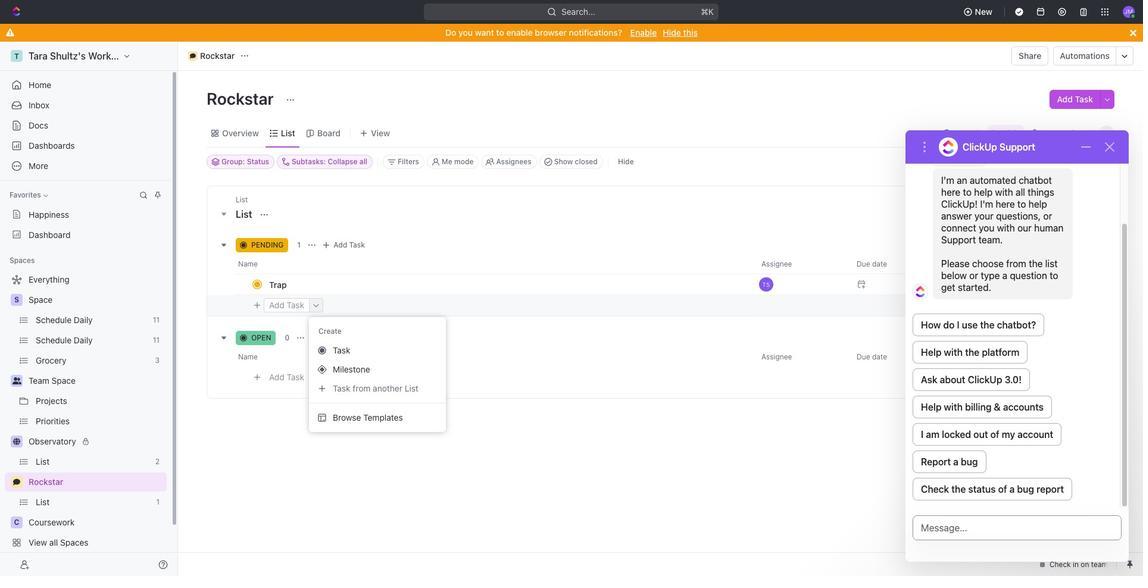 Task type: locate. For each thing, give the bounding box(es) containing it.
globe image
[[13, 439, 20, 446]]

happiness link
[[5, 205, 167, 224]]

want
[[475, 27, 494, 38]]

favorites
[[10, 191, 41, 200]]

search...
[[562, 7, 596, 17]]

add task button right 1
[[319, 238, 370, 253]]

add down trap at the left
[[269, 300, 285, 310]]

0 vertical spatial rockstar link
[[185, 49, 238, 63]]

search button
[[940, 125, 986, 142]]

add right 1
[[334, 241, 347, 250]]

add for add task button below 0
[[269, 372, 285, 382]]

dashboard
[[29, 230, 71, 240]]

tree containing space
[[5, 271, 167, 573]]

inbox link
[[5, 96, 167, 115]]

task
[[1076, 94, 1094, 104], [349, 241, 365, 250], [287, 300, 305, 310], [333, 346, 351, 356], [287, 372, 305, 382], [333, 384, 351, 394]]

space right the "team"
[[52, 376, 76, 386]]

1 vertical spatial rockstar link
[[29, 473, 164, 492]]

rockstar inside sidebar navigation
[[29, 477, 63, 487]]

comment image
[[190, 53, 196, 59]]

1 horizontal spatial list
[[281, 128, 295, 138]]

1 vertical spatial rockstar
[[207, 89, 277, 108]]

rockstar right comment image
[[29, 477, 63, 487]]

task up 'milestone'
[[333, 346, 351, 356]]

space, , element
[[11, 294, 23, 306]]

1 vertical spatial list
[[236, 209, 255, 220]]

task inside "button"
[[333, 346, 351, 356]]

add down open
[[269, 372, 285, 382]]

tree
[[5, 271, 167, 573]]

0 vertical spatial hide
[[663, 27, 682, 38]]

2 vertical spatial list
[[405, 384, 419, 394]]

2 vertical spatial hide
[[618, 157, 634, 166]]

add task down 0
[[269, 372, 305, 382]]

space right space, , element
[[29, 295, 53, 305]]

0 vertical spatial list
[[281, 128, 295, 138]]

0 horizontal spatial list
[[236, 209, 255, 220]]

new
[[976, 7, 993, 17]]

list up "pending"
[[236, 209, 255, 220]]

enable
[[631, 27, 657, 38]]

assignees button
[[482, 155, 537, 169]]

docs
[[29, 120, 48, 130]]

happiness
[[29, 209, 69, 220]]

task right 1
[[349, 241, 365, 250]]

rockstar
[[200, 51, 235, 61], [207, 89, 277, 108], [29, 477, 63, 487]]

list link
[[279, 125, 295, 142]]

s
[[14, 296, 19, 304]]

add task button down 0
[[264, 371, 309, 385]]

task down trap at the left
[[287, 300, 305, 310]]

add task
[[1058, 94, 1094, 104], [334, 241, 365, 250], [269, 300, 305, 310], [269, 372, 305, 382]]

2 horizontal spatial hide
[[1003, 128, 1021, 138]]

overview
[[222, 128, 259, 138]]

to
[[497, 27, 505, 38]]

add up customize
[[1058, 94, 1074, 104]]

task from another list button
[[314, 380, 442, 399]]

enable
[[507, 27, 533, 38]]

board link
[[315, 125, 341, 142]]

browse templates button
[[314, 409, 442, 428]]

add task for add task button on top of customize
[[1058, 94, 1094, 104]]

task button
[[314, 341, 442, 360]]

you
[[459, 27, 473, 38]]

task left from
[[333, 384, 351, 394]]

2 horizontal spatial list
[[405, 384, 419, 394]]

rockstar link
[[185, 49, 238, 63], [29, 473, 164, 492]]

0 vertical spatial space
[[29, 295, 53, 305]]

list right the another
[[405, 384, 419, 394]]

observatory
[[29, 437, 76, 447]]

customize
[[1043, 128, 1084, 138]]

1 horizontal spatial rockstar link
[[185, 49, 238, 63]]

2 vertical spatial rockstar
[[29, 477, 63, 487]]

1 vertical spatial hide
[[1003, 128, 1021, 138]]

rockstar up overview
[[207, 89, 277, 108]]

hide
[[663, 27, 682, 38], [1003, 128, 1021, 138], [618, 157, 634, 166]]

rockstar right comment icon
[[200, 51, 235, 61]]

1 horizontal spatial hide
[[663, 27, 682, 38]]

0 horizontal spatial hide
[[618, 157, 634, 166]]

notifications?
[[569, 27, 623, 38]]

templates
[[364, 413, 403, 423]]

do
[[446, 27, 457, 38]]

add task down trap at the left
[[269, 300, 305, 310]]

list left board link
[[281, 128, 295, 138]]

new button
[[959, 2, 1000, 21]]

share
[[1020, 51, 1042, 61]]

create
[[319, 327, 342, 336]]

automations
[[1061, 51, 1111, 61]]

add task up customize
[[1058, 94, 1094, 104]]

milestone
[[333, 365, 370, 375]]

list
[[281, 128, 295, 138], [236, 209, 255, 220], [405, 384, 419, 394]]

1 vertical spatial space
[[52, 376, 76, 386]]

add
[[1058, 94, 1074, 104], [334, 241, 347, 250], [269, 300, 285, 310], [269, 372, 285, 382]]

add task button
[[1051, 90, 1101, 109], [319, 238, 370, 253], [264, 299, 309, 313], [264, 371, 309, 385]]

docs link
[[5, 116, 167, 135]]

space
[[29, 295, 53, 305], [52, 376, 76, 386]]

team space link
[[29, 372, 164, 391]]

another
[[373, 384, 403, 394]]



Task type: describe. For each thing, give the bounding box(es) containing it.
add task for add task button below 0
[[269, 372, 305, 382]]

comment image
[[13, 479, 20, 486]]

search
[[955, 128, 983, 138]]

share button
[[1012, 46, 1049, 66]]

do you want to enable browser notifications? enable hide this
[[446, 27, 698, 38]]

dashboards
[[29, 141, 75, 151]]

user group image
[[12, 378, 21, 385]]

hide button
[[614, 155, 639, 169]]

1
[[298, 241, 301, 250]]

hide inside button
[[618, 157, 634, 166]]

browse templates
[[333, 413, 403, 423]]

observatory link
[[29, 433, 164, 452]]

browse
[[333, 413, 361, 423]]

sidebar navigation
[[0, 42, 178, 577]]

task inside dropdown button
[[333, 384, 351, 394]]

task from another list
[[333, 384, 419, 394]]

dashboards link
[[5, 136, 167, 156]]

task down 0
[[287, 372, 305, 382]]

hide inside dropdown button
[[1003, 128, 1021, 138]]

open
[[251, 334, 271, 343]]

from
[[353, 384, 371, 394]]

assignees
[[497, 157, 532, 166]]

add task button up customize
[[1051, 90, 1101, 109]]

trap
[[269, 280, 287, 290]]

browser
[[535, 27, 567, 38]]

task up customize
[[1076, 94, 1094, 104]]

add task for add task button underneath trap at the left
[[269, 300, 305, 310]]

⌘k
[[702, 7, 715, 17]]

overview link
[[220, 125, 259, 142]]

add task button down trap at the left
[[264, 299, 309, 313]]

milestone button
[[314, 360, 442, 380]]

tree inside sidebar navigation
[[5, 271, 167, 573]]

list inside dropdown button
[[405, 384, 419, 394]]

automations button
[[1055, 47, 1117, 65]]

home link
[[5, 76, 167, 95]]

inbox
[[29, 100, 49, 110]]

team space
[[29, 376, 76, 386]]

add task right 1
[[334, 241, 365, 250]]

spaces
[[10, 256, 35, 265]]

space link
[[29, 291, 164, 310]]

0 vertical spatial rockstar
[[200, 51, 235, 61]]

0
[[285, 334, 290, 343]]

pending
[[251, 241, 284, 250]]

Search tasks... text field
[[996, 153, 1115, 171]]

home
[[29, 80, 51, 90]]

customize button
[[1027, 125, 1088, 142]]

0 horizontal spatial rockstar link
[[29, 473, 164, 492]]

add for add task button underneath trap at the left
[[269, 300, 285, 310]]

dashboard link
[[5, 225, 167, 244]]

add for add task button on top of customize
[[1058, 94, 1074, 104]]

hide button
[[989, 125, 1025, 142]]

team
[[29, 376, 49, 386]]

favorites button
[[5, 188, 53, 203]]

trap link
[[266, 276, 753, 293]]

this
[[684, 27, 698, 38]]

board
[[317, 128, 341, 138]]



Task type: vqa. For each thing, say whether or not it's contained in the screenshot.
INVITE USER icon
no



